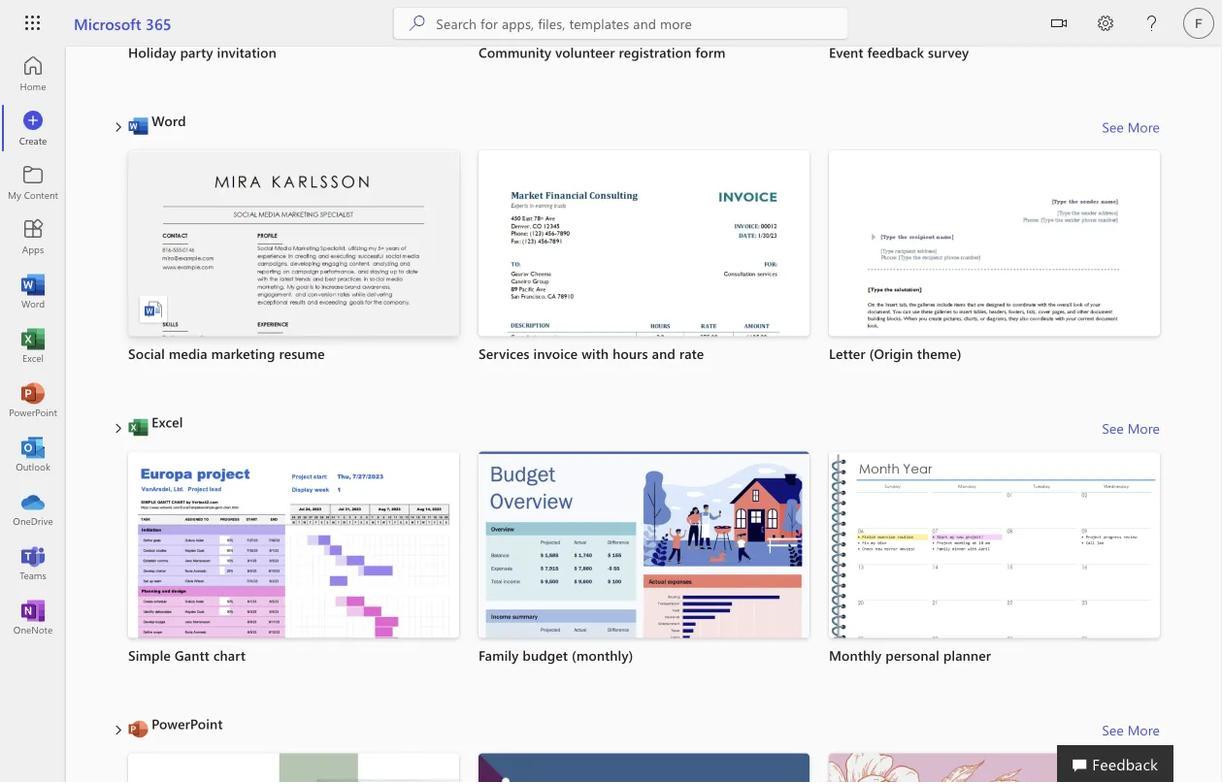 Task type: vqa. For each thing, say whether or not it's contained in the screenshot.
Blank
no



Task type: locate. For each thing, give the bounding box(es) containing it.
list containing simple gantt chart
[[128, 452, 1160, 710]]

holiday party invitation
[[128, 44, 277, 61]]

community
[[479, 44, 552, 61]]

2 see from the top
[[1102, 420, 1124, 438]]

marketing
[[211, 345, 275, 363]]

services invoice with hours and rate link element
[[479, 345, 810, 364]]

2  from the top
[[113, 423, 124, 435]]

2 vertical spatial more
[[1128, 722, 1160, 740]]

1 vertical spatial see
[[1102, 420, 1124, 438]]

 left word
[[113, 122, 124, 133]]

personal
[[886, 647, 940, 665]]

2 vertical spatial see more
[[1102, 722, 1160, 740]]

0 vertical spatial more
[[1128, 118, 1160, 136]]

survey
[[928, 44, 969, 61]]

see
[[1102, 118, 1124, 136], [1102, 420, 1124, 438], [1102, 722, 1124, 740]]

see more link
[[1102, 112, 1160, 143], [1102, 414, 1160, 445], [1102, 715, 1160, 746]]

list
[[128, 0, 1160, 104], [128, 151, 1160, 581], [128, 452, 1160, 710], [128, 754, 1160, 782]]

planner
[[943, 647, 991, 665]]

word image
[[23, 282, 43, 301]]

onenote image
[[23, 608, 43, 627]]

4 list from the top
[[128, 754, 1160, 782]]

3 list from the top
[[128, 452, 1160, 710]]

0 vertical spatial 
[[113, 122, 124, 133]]

 left powerpoint
[[113, 725, 124, 737]]

letter (origin theme) link element
[[829, 345, 1160, 364]]

family budget (monthly) image
[[479, 452, 810, 709]]

3  from the top
[[113, 725, 124, 737]]

 left "excel"
[[113, 423, 124, 435]]

family
[[479, 647, 519, 665]]

and
[[652, 345, 676, 363]]

hours
[[613, 345, 648, 363]]

social media marketing resume link element
[[128, 345, 459, 364]]

see more for monthly personal planner
[[1102, 420, 1160, 438]]

1 vertical spatial 
[[113, 423, 124, 435]]

2 vertical spatial see
[[1102, 722, 1124, 740]]

theme)
[[917, 345, 962, 363]]


[[1051, 16, 1067, 31]]

simple gantt chart
[[128, 647, 246, 665]]

2 more from the top
[[1128, 420, 1160, 438]]

0 vertical spatial see more link
[[1102, 112, 1160, 143]]

1 see from the top
[[1102, 118, 1124, 136]]

1 vertical spatial more
[[1128, 420, 1160, 438]]

(monthly)
[[572, 647, 633, 665]]

holiday
[[128, 44, 176, 61]]

volunteer
[[555, 44, 615, 61]]

my content image
[[23, 173, 43, 192]]

2 vertical spatial see more link
[[1102, 715, 1160, 746]]

community volunteer registration form
[[479, 44, 726, 61]]

0 vertical spatial see
[[1102, 118, 1124, 136]]


[[113, 122, 124, 133], [113, 423, 124, 435], [113, 725, 124, 737]]

gantt
[[175, 647, 210, 665]]

1 vertical spatial see more link
[[1102, 414, 1160, 445]]

1 list from the top
[[128, 0, 1160, 104]]

more for planner
[[1128, 420, 1160, 438]]

monthly personal planner image
[[829, 452, 1160, 710]]

simple gantt chart list item
[[128, 452, 459, 709]]

0 vertical spatial see more
[[1102, 118, 1160, 136]]

monthly personal planner list item
[[829, 452, 1160, 710]]

3 see from the top
[[1102, 722, 1124, 740]]

monthly personal planner
[[829, 647, 991, 665]]

Search box. Suggestions appear as you type. search field
[[436, 8, 848, 39]]

3 see more from the top
[[1102, 722, 1160, 740]]

community volunteer registration form link element
[[479, 43, 810, 62]]

1  from the top
[[113, 122, 124, 133]]

personal trip planner image
[[128, 754, 459, 782]]

feedback
[[867, 44, 924, 61]]

social media marketing resume
[[128, 345, 325, 363]]

more
[[1128, 118, 1160, 136], [1128, 420, 1160, 438], [1128, 722, 1160, 740]]

1 more from the top
[[1128, 118, 1160, 136]]

letter
[[829, 345, 866, 363]]

monthly
[[829, 647, 882, 665]]

list for word
[[128, 151, 1160, 581]]

powerpoint image
[[23, 390, 43, 410]]

letter (origin theme) image
[[829, 151, 1160, 581]]

home image
[[23, 64, 43, 83]]

create image
[[23, 118, 43, 138]]

excel image
[[23, 336, 43, 355]]

1 see more from the top
[[1102, 118, 1160, 136]]

party
[[180, 44, 213, 61]]

see more for letter (origin theme)
[[1102, 118, 1160, 136]]

list containing holiday party invitation
[[128, 0, 1160, 104]]

event feedback survey
[[829, 44, 969, 61]]

media
[[169, 345, 207, 363]]

navigation
[[0, 47, 66, 645]]

3 see more link from the top
[[1102, 715, 1160, 746]]

event
[[829, 44, 864, 61]]

1 see more link from the top
[[1102, 112, 1160, 143]]

registration
[[619, 44, 692, 61]]

None search field
[[394, 8, 848, 39]]

see more link for letter (origin theme)
[[1102, 112, 1160, 143]]

2 vertical spatial 
[[113, 725, 124, 737]]

list containing social media marketing resume
[[128, 151, 1160, 581]]

budget
[[523, 647, 568, 665]]

monthly personal planner link element
[[829, 646, 1160, 666]]

1 vertical spatial see more
[[1102, 420, 1160, 438]]

2 list from the top
[[128, 151, 1160, 581]]

see more
[[1102, 118, 1160, 136], [1102, 420, 1160, 438], [1102, 722, 1160, 740]]

2 see more from the top
[[1102, 420, 1160, 438]]

2 see more link from the top
[[1102, 414, 1160, 445]]

3 more from the top
[[1128, 722, 1160, 740]]



Task type: describe. For each thing, give the bounding box(es) containing it.
powerpoint
[[152, 715, 223, 733]]

 for powerpoint
[[113, 725, 124, 737]]

excel
[[152, 414, 183, 432]]

family budget (monthly) link element
[[479, 646, 810, 666]]

services invoice with hours and rate
[[479, 345, 704, 363]]

microsoft 365 banner
[[0, 0, 1222, 50]]

feedback button
[[1057, 746, 1174, 782]]

word image
[[144, 301, 163, 320]]

chart
[[213, 647, 246, 665]]

event feedback survey link element
[[829, 43, 1160, 62]]

services invoice with hours and rate image
[[479, 151, 810, 581]]

microsoft
[[74, 13, 141, 33]]

list for powerpoint
[[128, 754, 1160, 782]]

letter (origin theme) list item
[[829, 151, 1160, 581]]

invitation
[[217, 44, 277, 61]]

apps image
[[23, 227, 43, 247]]

more for theme)
[[1128, 118, 1160, 136]]

social media marketing resume list item
[[128, 151, 459, 581]]

simple
[[128, 647, 171, 665]]

letter (origin theme)
[[829, 345, 962, 363]]

social media marketing resume image
[[128, 151, 459, 581]]

outlook image
[[23, 445, 43, 464]]

 button
[[1036, 0, 1082, 50]]

services invoice with hours and rate list item
[[479, 151, 810, 581]]

family budget (monthly)
[[479, 647, 633, 665]]

teams image
[[23, 553, 43, 573]]

invoice
[[533, 345, 578, 363]]

simple gantt chart image
[[128, 452, 459, 709]]

microsoft 365
[[74, 13, 172, 33]]

(origin
[[869, 345, 913, 363]]

f button
[[1176, 0, 1222, 47]]

feedback
[[1092, 753, 1158, 774]]

word
[[152, 112, 186, 130]]

simple gantt chart link element
[[128, 646, 459, 666]]

family budget (monthly) list item
[[479, 452, 810, 709]]

holiday party invitation link element
[[128, 43, 459, 62]]

list for excel
[[128, 452, 1160, 710]]

resume
[[279, 345, 325, 363]]

see more link for monthly personal planner
[[1102, 414, 1160, 445]]

 for word
[[113, 122, 124, 133]]

365
[[146, 13, 172, 33]]

see for theme)
[[1102, 118, 1124, 136]]

social
[[128, 345, 165, 363]]

see for planner
[[1102, 420, 1124, 438]]

f
[[1195, 16, 1203, 31]]

colorful abstract pitch deck image
[[479, 754, 810, 782]]

onedrive image
[[23, 499, 43, 518]]

 for excel
[[113, 423, 124, 435]]

with
[[582, 345, 609, 363]]

services
[[479, 345, 530, 363]]

form
[[695, 44, 726, 61]]

floral engraving certificate of accomplishment image
[[829, 754, 1160, 782]]

rate
[[679, 345, 704, 363]]



